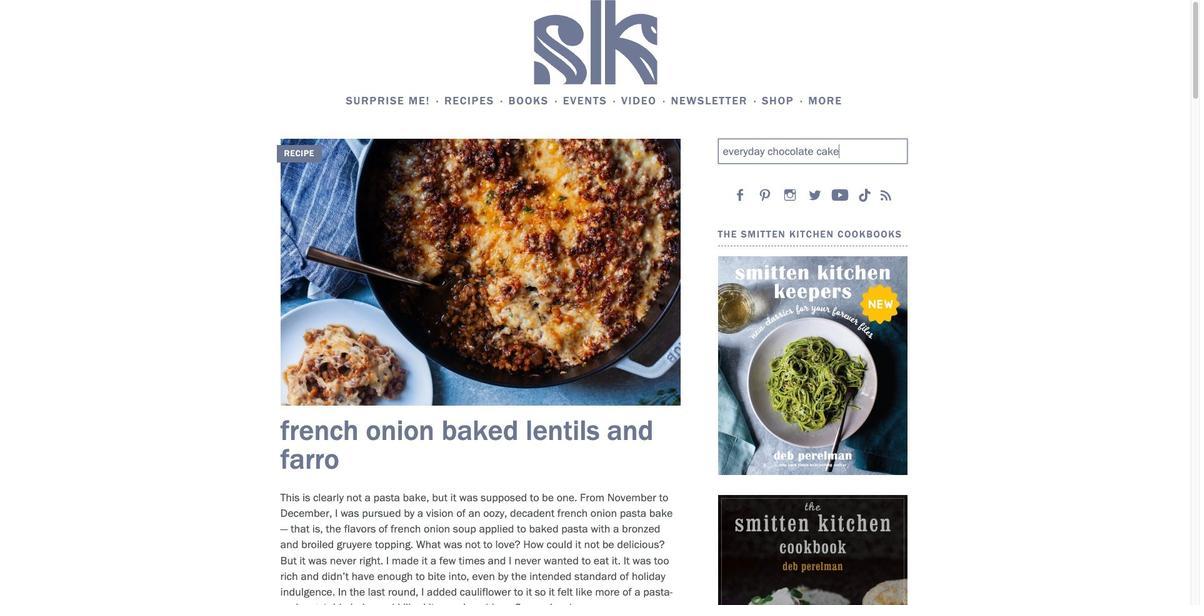 Task type: locate. For each thing, give the bounding box(es) containing it.
pinterest image
[[761, 187, 779, 204]]

youtube image
[[836, 187, 854, 204]]

Search … search field
[[723, 139, 913, 164]]

feed image
[[882, 187, 899, 204]]

instagram image
[[786, 187, 804, 204]]

none search field search …
[[723, 129, 913, 164]]

None search field
[[59, 30, 1096, 68], [723, 129, 913, 164]]

facebook image
[[736, 187, 754, 204]]

1 vertical spatial none search field
[[723, 129, 913, 164]]

section
[[703, 129, 913, 605]]

0 vertical spatial none search field
[[59, 30, 1096, 68]]

tiktok image
[[863, 189, 876, 202]]



Task type: describe. For each thing, give the bounding box(es) containing it.
twitter image
[[811, 187, 829, 204]]

none search field search…
[[59, 30, 1096, 68]]

buffalo chicken cobb salad-4,buffalo chicken cobb salad-2,buffalo chicken cobb salad-5,buffalo chicken cobb salad-3,buffalo chicken cobb salad-11,buffalo chicken cobb salad-6 image
[[779, 354, 979, 554]]

Search… search field
[[65, 33, 1055, 65]]

the smitten kitchen cookbooks image
[[723, 256, 913, 475]]



Task type: vqa. For each thing, say whether or not it's contained in the screenshot.
"section"
yes



